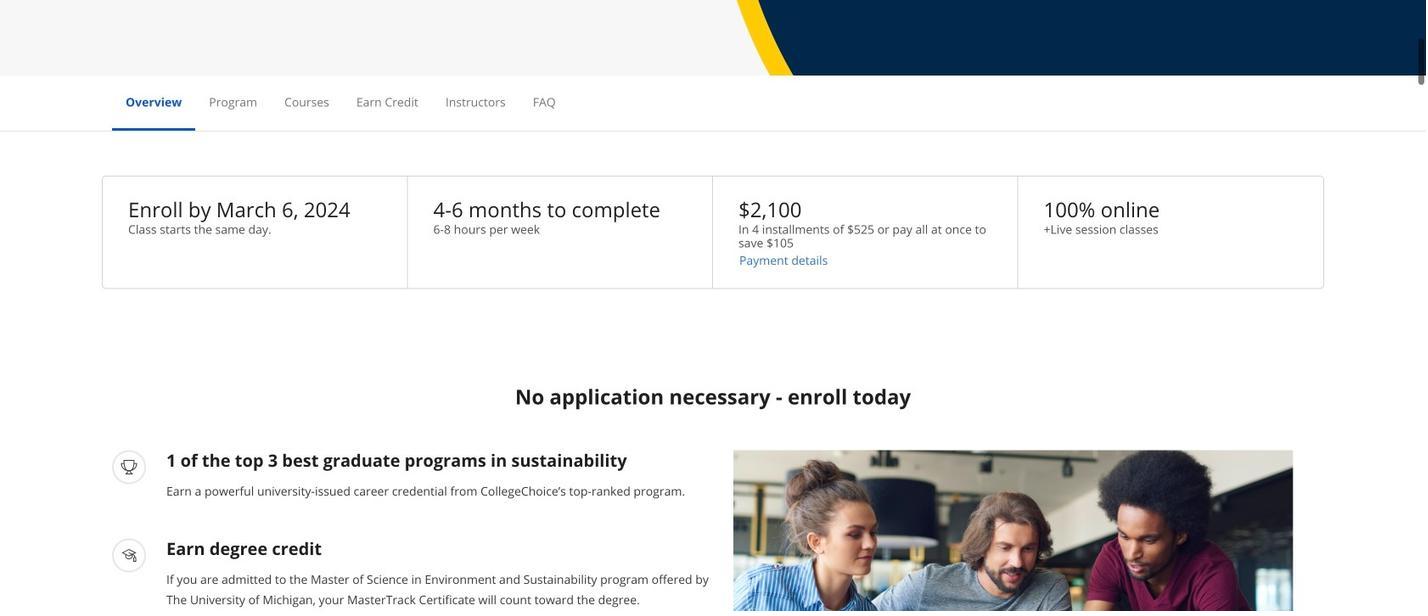 Task type: locate. For each thing, give the bounding box(es) containing it.
michigansustainabilitymt assets image
[[734, 450, 1294, 611]]

certificate menu element
[[112, 76, 1315, 131]]



Task type: vqa. For each thing, say whether or not it's contained in the screenshot.
Total
no



